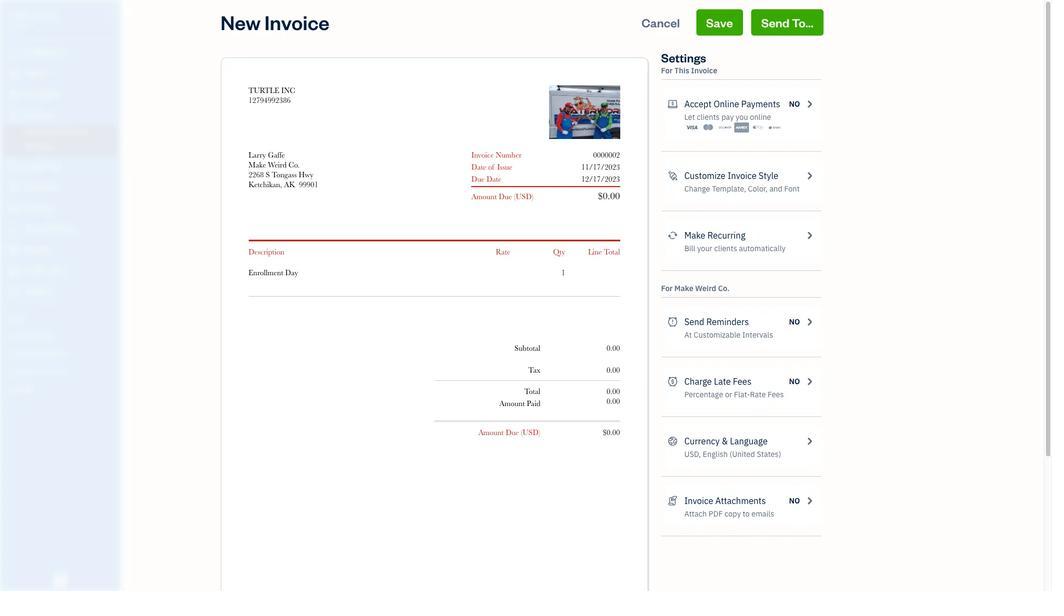 Task type: vqa. For each thing, say whether or not it's contained in the screenshot.
'See'
no



Task type: describe. For each thing, give the bounding box(es) containing it.
style
[[759, 170, 779, 181]]

for make weird co.
[[661, 284, 730, 294]]

0 vertical spatial (
[[514, 192, 516, 201]]

0.00 0.00
[[607, 388, 620, 406]]

team members image
[[8, 332, 117, 341]]

chevronright image for invoice attachments
[[805, 495, 815, 508]]

larry
[[249, 151, 266, 160]]

discover image
[[718, 122, 733, 133]]

currencyandlanguage image
[[668, 435, 678, 448]]

send to...
[[761, 15, 814, 30]]

date of issue
[[472, 163, 513, 172]]

mastercard image
[[701, 122, 716, 133]]

invoices image
[[668, 495, 678, 508]]

accept online payments
[[685, 99, 781, 110]]

0 vertical spatial amount
[[472, 192, 497, 201]]

1 vertical spatial weird
[[695, 284, 717, 294]]

apps image
[[8, 315, 117, 323]]

due date
[[472, 175, 502, 184]]

12794992386
[[249, 96, 291, 105]]

project image
[[7, 203, 20, 214]]

payments
[[742, 99, 781, 110]]

save
[[706, 15, 733, 30]]

language
[[730, 436, 768, 447]]

customize
[[685, 170, 726, 181]]

at customizable intervals
[[685, 331, 773, 340]]

3 chevronright image from the top
[[805, 229, 815, 242]]

no for accept online payments
[[789, 99, 800, 109]]

Enter an Item Name text field
[[249, 268, 456, 278]]

chevronright image for accept online payments
[[805, 98, 815, 111]]

1 vertical spatial amount due ( usd )
[[478, 429, 541, 437]]

tax
[[529, 366, 541, 375]]

at
[[685, 331, 692, 340]]

qty
[[553, 248, 565, 257]]

3 0.00 from the top
[[607, 388, 620, 396]]

bank connections image
[[8, 367, 117, 376]]

12/17/2023 button
[[573, 174, 629, 184]]

99901
[[299, 180, 318, 189]]

dashboard image
[[7, 48, 20, 59]]

0 vertical spatial amount due ( usd )
[[472, 192, 534, 201]]

chevronright image for currency & language
[[805, 435, 815, 448]]

reminders
[[707, 317, 749, 328]]

no for charge late fees
[[789, 377, 800, 387]]

change template, color, and font
[[685, 184, 800, 194]]

accept
[[685, 99, 712, 110]]

0 vertical spatial $0.00
[[598, 191, 620, 202]]

your
[[697, 244, 713, 254]]

hwy
[[299, 170, 314, 179]]

font
[[784, 184, 800, 194]]

ketchikan,
[[249, 180, 282, 189]]

turtle for settings
[[9, 10, 40, 21]]

turtle inc 12794992386
[[249, 86, 295, 105]]

recurring
[[708, 230, 746, 241]]

description
[[249, 248, 284, 257]]

1 horizontal spatial (
[[521, 429, 523, 437]]

1 vertical spatial date
[[487, 175, 502, 184]]

delete
[[552, 108, 575, 118]]

emails
[[752, 510, 774, 520]]

and
[[770, 184, 783, 194]]

items and services image
[[8, 350, 117, 358]]

number
[[496, 151, 522, 160]]

attachments
[[716, 496, 766, 507]]

usd, english (united states)
[[685, 450, 781, 460]]

invoice number
[[472, 151, 522, 160]]

expense image
[[7, 183, 20, 193]]

you
[[736, 112, 748, 122]]

s
[[266, 170, 270, 179]]

customizable
[[694, 331, 741, 340]]

new invoice
[[221, 9, 330, 35]]

to...
[[792, 15, 814, 30]]

make inside larry gaffe make weird co. 2268 s tongass hwy ketchikan, ak  99901
[[249, 161, 266, 169]]

automatically
[[739, 244, 786, 254]]

paid
[[527, 400, 541, 408]]

inc for settings
[[42, 10, 58, 21]]

currency
[[685, 436, 720, 447]]

cancel
[[642, 15, 680, 30]]

2 vertical spatial make
[[675, 284, 694, 294]]

2 for from the top
[[661, 284, 673, 294]]

save button
[[696, 9, 743, 36]]

paintbrush image
[[668, 169, 678, 183]]

0 vertical spatial )
[[532, 192, 534, 201]]

chevronright image for no
[[805, 375, 815, 389]]

line total
[[588, 248, 620, 257]]

delete image
[[552, 108, 598, 118]]

(united
[[730, 450, 755, 460]]

online
[[714, 99, 739, 110]]

send to... button
[[752, 9, 824, 36]]

apple pay image
[[751, 122, 766, 133]]

bank image
[[768, 122, 782, 133]]

1 vertical spatial due
[[499, 192, 512, 201]]

total inside total amount paid
[[524, 388, 541, 396]]

12/17/2023
[[582, 175, 620, 184]]

weird inside larry gaffe make weird co. 2268 s tongass hwy ketchikan, ak  99901
[[268, 161, 287, 169]]

payment image
[[7, 162, 20, 173]]

percentage
[[685, 390, 723, 400]]

no for invoice attachments
[[789, 497, 800, 506]]

line
[[588, 248, 602, 257]]

Enter an Invoice # text field
[[593, 151, 620, 160]]

money image
[[7, 245, 20, 256]]

of
[[488, 163, 495, 172]]



Task type: locate. For each thing, give the bounding box(es) containing it.
amount inside total amount paid
[[500, 400, 525, 408]]

color,
[[748, 184, 768, 194]]

2 vertical spatial amount
[[478, 429, 504, 437]]

amount left paid
[[500, 400, 525, 408]]

new
[[221, 9, 261, 35]]

weird
[[268, 161, 287, 169], [695, 284, 717, 294]]

1 vertical spatial total
[[524, 388, 541, 396]]

charge late fees
[[685, 377, 752, 388]]

2 chevronright image from the top
[[805, 169, 815, 183]]

0 vertical spatial for
[[661, 66, 673, 76]]

send up at
[[685, 317, 705, 328]]

weird down 'gaffe' at the left
[[268, 161, 287, 169]]

co. inside larry gaffe make weird co. 2268 s tongass hwy ketchikan, ak  99901
[[289, 161, 300, 169]]

2 chevronright image from the top
[[805, 435, 815, 448]]

settings image
[[8, 385, 117, 394]]

1 0.00 from the top
[[607, 344, 620, 353]]

1 horizontal spatial inc
[[281, 86, 295, 95]]

inc inside turtle inc owner
[[42, 10, 58, 21]]

date down date of issue
[[487, 175, 502, 184]]

to
[[743, 510, 750, 520]]

chevronright image
[[805, 98, 815, 111], [805, 169, 815, 183], [805, 229, 815, 242], [805, 316, 815, 329], [805, 495, 815, 508]]

settings for this invoice
[[661, 50, 718, 76]]

$0.00 down 12/17/2023 dropdown button
[[598, 191, 620, 202]]

send inside button
[[761, 15, 790, 30]]

0 vertical spatial usd
[[516, 192, 532, 201]]

report image
[[7, 287, 20, 298]]

usd
[[516, 192, 532, 201], [523, 429, 539, 437]]

no for send reminders
[[789, 317, 800, 327]]

0 vertical spatial date
[[472, 163, 487, 172]]

turtle up 12794992386
[[249, 86, 279, 95]]

0 vertical spatial total
[[604, 248, 620, 257]]

larry gaffe make weird co. 2268 s tongass hwy ketchikan, ak  99901
[[249, 151, 318, 189]]

timer image
[[7, 224, 20, 235]]

issue
[[497, 163, 513, 172]]

change
[[685, 184, 710, 194]]

4 no from the top
[[789, 497, 800, 506]]

Issue date in MM/DD/YYYY format text field
[[549, 163, 629, 172]]

american express image
[[734, 122, 749, 133]]

1 horizontal spatial turtle
[[249, 86, 279, 95]]

clients
[[697, 112, 720, 122], [715, 244, 737, 254]]

weird up the send reminders
[[695, 284, 717, 294]]

inc for date of issue
[[281, 86, 295, 95]]

client image
[[7, 69, 20, 79]]

amount down total amount paid at bottom
[[478, 429, 504, 437]]

3 no from the top
[[789, 377, 800, 387]]

send reminders
[[685, 317, 749, 328]]

chevronright image
[[805, 375, 815, 389], [805, 435, 815, 448]]

chevronright image for send reminders
[[805, 316, 815, 329]]

1 horizontal spatial fees
[[768, 390, 784, 400]]

0 horizontal spatial total
[[524, 388, 541, 396]]

rate
[[496, 248, 511, 257], [750, 390, 766, 400]]

latefees image
[[668, 375, 678, 389]]

states)
[[757, 450, 781, 460]]

amount due ( usd )
[[472, 192, 534, 201], [478, 429, 541, 437]]

invoice attachments
[[685, 496, 766, 507]]

1 horizontal spatial weird
[[695, 284, 717, 294]]

co. up tongass at the top left of the page
[[289, 161, 300, 169]]

1 vertical spatial send
[[685, 317, 705, 328]]

1 vertical spatial )
[[539, 429, 541, 437]]

0 vertical spatial clients
[[697, 112, 720, 122]]

1 vertical spatial make
[[685, 230, 706, 241]]

let
[[685, 112, 695, 122]]

4 0.00 from the top
[[607, 397, 620, 406]]

( down number
[[514, 192, 516, 201]]

fees right flat-
[[768, 390, 784, 400]]

(
[[514, 192, 516, 201], [521, 429, 523, 437]]

1 vertical spatial usd
[[523, 429, 539, 437]]

0 horizontal spatial (
[[514, 192, 516, 201]]

1 vertical spatial clients
[[715, 244, 737, 254]]

)
[[532, 192, 534, 201], [539, 429, 541, 437]]

0 vertical spatial weird
[[268, 161, 287, 169]]

0 vertical spatial make
[[249, 161, 266, 169]]

0 vertical spatial rate
[[496, 248, 511, 257]]

0 vertical spatial inc
[[42, 10, 58, 21]]

$0.00
[[598, 191, 620, 202], [603, 429, 620, 437]]

due down due date
[[499, 192, 512, 201]]

turtle inc owner
[[9, 10, 58, 30]]

amount due ( usd ) down total amount paid at bottom
[[478, 429, 541, 437]]

0 horizontal spatial turtle
[[9, 10, 40, 21]]

1 vertical spatial $0.00
[[603, 429, 620, 437]]

&
[[722, 436, 728, 447]]

freshbooks image
[[52, 574, 69, 588]]

clients down accept
[[697, 112, 720, 122]]

invoice
[[265, 9, 330, 35], [691, 66, 718, 76], [472, 151, 494, 160], [728, 170, 757, 181], [685, 496, 714, 507]]

1 horizontal spatial )
[[539, 429, 541, 437]]

1 horizontal spatial rate
[[750, 390, 766, 400]]

for
[[661, 66, 673, 76], [661, 284, 673, 294]]

let clients pay you online
[[685, 112, 771, 122]]

template,
[[712, 184, 746, 194]]

online
[[750, 112, 771, 122]]

total right line
[[604, 248, 620, 257]]

english
[[703, 450, 728, 460]]

invoice inside settings for this invoice
[[691, 66, 718, 76]]

customize invoice style
[[685, 170, 779, 181]]

flat-
[[734, 390, 750, 400]]

0 horizontal spatial inc
[[42, 10, 58, 21]]

0 vertical spatial send
[[761, 15, 790, 30]]

$0.00 down 0.00 0.00
[[603, 429, 620, 437]]

usd down paid
[[523, 429, 539, 437]]

amount due ( usd ) down due date
[[472, 192, 534, 201]]

chart image
[[7, 266, 20, 277]]

co. up the 'reminders' at the right of the page
[[718, 284, 730, 294]]

tongass
[[272, 170, 297, 179]]

late
[[714, 377, 731, 388]]

0 horizontal spatial fees
[[733, 377, 752, 388]]

send left to...
[[761, 15, 790, 30]]

1 vertical spatial amount
[[500, 400, 525, 408]]

estimate image
[[7, 89, 20, 100]]

for left this at the right top
[[661, 66, 673, 76]]

fees up flat-
[[733, 377, 752, 388]]

0 horizontal spatial send
[[685, 317, 705, 328]]

1 vertical spatial chevronright image
[[805, 435, 815, 448]]

date left of
[[472, 163, 487, 172]]

0 horizontal spatial )
[[532, 192, 534, 201]]

attach
[[685, 510, 707, 520]]

usd down number
[[516, 192, 532, 201]]

percentage or flat-rate fees
[[685, 390, 784, 400]]

subtotal
[[515, 344, 541, 353]]

due down total amount paid at bottom
[[506, 429, 519, 437]]

fees
[[733, 377, 752, 388], [768, 390, 784, 400]]

this
[[675, 66, 690, 76]]

1 vertical spatial for
[[661, 284, 673, 294]]

0 vertical spatial turtle
[[9, 10, 40, 21]]

usd,
[[685, 450, 701, 460]]

Item Quantity text field
[[550, 269, 565, 277]]

1 chevronright image from the top
[[805, 375, 815, 389]]

amount
[[472, 192, 497, 201], [500, 400, 525, 408], [478, 429, 504, 437]]

pdf
[[709, 510, 723, 520]]

or
[[725, 390, 732, 400]]

currency & language
[[685, 436, 768, 447]]

1 vertical spatial turtle
[[249, 86, 279, 95]]

turtle
[[9, 10, 40, 21], [249, 86, 279, 95]]

1 vertical spatial co.
[[718, 284, 730, 294]]

onlinesales image
[[668, 98, 678, 111]]

bill your clients automatically
[[685, 244, 786, 254]]

copy
[[725, 510, 741, 520]]

for up latereminders icon
[[661, 284, 673, 294]]

invoice image
[[7, 110, 20, 121]]

0 horizontal spatial rate
[[496, 248, 511, 257]]

2268
[[249, 170, 264, 179]]

gaffe
[[268, 151, 285, 160]]

latereminders image
[[668, 316, 678, 329]]

total amount paid
[[500, 388, 541, 408]]

1 horizontal spatial co.
[[718, 284, 730, 294]]

attach pdf copy to emails
[[685, 510, 774, 520]]

0 vertical spatial due
[[472, 175, 485, 184]]

2 no from the top
[[789, 317, 800, 327]]

image
[[576, 108, 598, 118]]

2 0.00 from the top
[[607, 366, 620, 375]]

send for send reminders
[[685, 317, 705, 328]]

5 chevronright image from the top
[[805, 495, 815, 508]]

1 vertical spatial inc
[[281, 86, 295, 95]]

amount down due date
[[472, 192, 497, 201]]

turtle for date of issue
[[249, 86, 279, 95]]

date
[[472, 163, 487, 172], [487, 175, 502, 184]]

make down larry at the left of page
[[249, 161, 266, 169]]

due
[[472, 175, 485, 184], [499, 192, 512, 201], [506, 429, 519, 437]]

owner
[[9, 22, 29, 30]]

inc inside 'turtle inc 12794992386'
[[281, 86, 295, 95]]

1 chevronright image from the top
[[805, 98, 815, 111]]

make recurring
[[685, 230, 746, 241]]

bill
[[685, 244, 696, 254]]

turtle up owner
[[9, 10, 40, 21]]

visa image
[[685, 122, 699, 133]]

cancel button
[[632, 9, 690, 36]]

due down date of issue
[[472, 175, 485, 184]]

( down total amount paid at bottom
[[521, 429, 523, 437]]

send
[[761, 15, 790, 30], [685, 317, 705, 328]]

4 chevronright image from the top
[[805, 316, 815, 329]]

0 horizontal spatial co.
[[289, 161, 300, 169]]

make up bill
[[685, 230, 706, 241]]

0 horizontal spatial weird
[[268, 161, 287, 169]]

pay
[[722, 112, 734, 122]]

settings
[[661, 50, 706, 65]]

total up paid
[[524, 388, 541, 396]]

1 no from the top
[[789, 99, 800, 109]]

1 horizontal spatial total
[[604, 248, 620, 257]]

turtle inside 'turtle inc 12794992386'
[[249, 86, 279, 95]]

main element
[[0, 0, 148, 592]]

for inside settings for this invoice
[[661, 66, 673, 76]]

1 for from the top
[[661, 66, 673, 76]]

1 vertical spatial fees
[[768, 390, 784, 400]]

0.00
[[607, 344, 620, 353], [607, 366, 620, 375], [607, 388, 620, 396], [607, 397, 620, 406]]

0 vertical spatial co.
[[289, 161, 300, 169]]

intervals
[[743, 331, 773, 340]]

refresh image
[[668, 229, 678, 242]]

0 vertical spatial chevronright image
[[805, 375, 815, 389]]

co.
[[289, 161, 300, 169], [718, 284, 730, 294]]

1 vertical spatial rate
[[750, 390, 766, 400]]

clients down recurring
[[715, 244, 737, 254]]

2 vertical spatial due
[[506, 429, 519, 437]]

0 vertical spatial fees
[[733, 377, 752, 388]]

make up latereminders icon
[[675, 284, 694, 294]]

1 horizontal spatial send
[[761, 15, 790, 30]]

send for send to...
[[761, 15, 790, 30]]

turtle inside turtle inc owner
[[9, 10, 40, 21]]

charge
[[685, 377, 712, 388]]

1 vertical spatial (
[[521, 429, 523, 437]]



